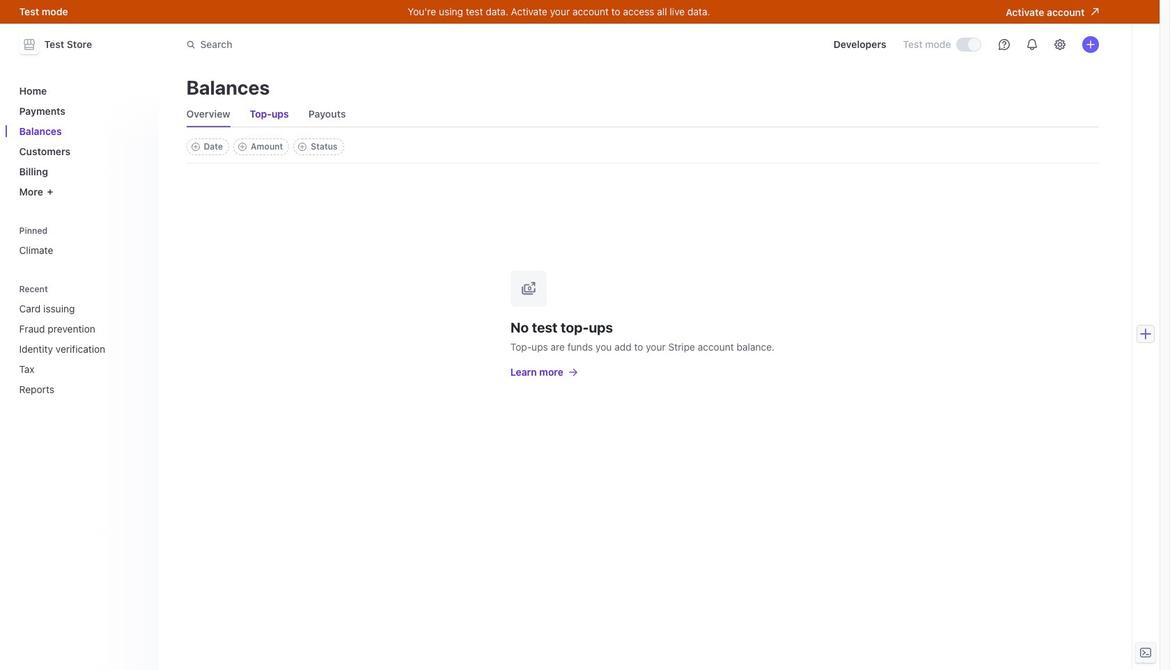 Task type: vqa. For each thing, say whether or not it's contained in the screenshot.
Recent
no



Task type: describe. For each thing, give the bounding box(es) containing it.
Test mode checkbox
[[957, 38, 981, 51]]

settings image
[[1055, 39, 1066, 50]]

1 recent element from the top
[[14, 280, 150, 401]]

clear history image
[[136, 285, 145, 294]]

2 recent element from the top
[[14, 298, 150, 401]]



Task type: locate. For each thing, give the bounding box(es) containing it.
pinned element
[[14, 221, 150, 262]]

None search field
[[178, 32, 571, 57]]

toolbar
[[186, 139, 344, 155]]

add date image
[[191, 143, 200, 151]]

add amount image
[[238, 143, 247, 151]]

add status image
[[298, 143, 307, 151]]

help image
[[999, 39, 1010, 50]]

Search text field
[[178, 32, 571, 57]]

tab list
[[186, 102, 1099, 128]]

edit pins image
[[136, 227, 145, 235]]

recent element
[[14, 280, 150, 401], [14, 298, 150, 401]]

core navigation links element
[[14, 79, 150, 203]]

notifications image
[[1027, 39, 1038, 50]]



